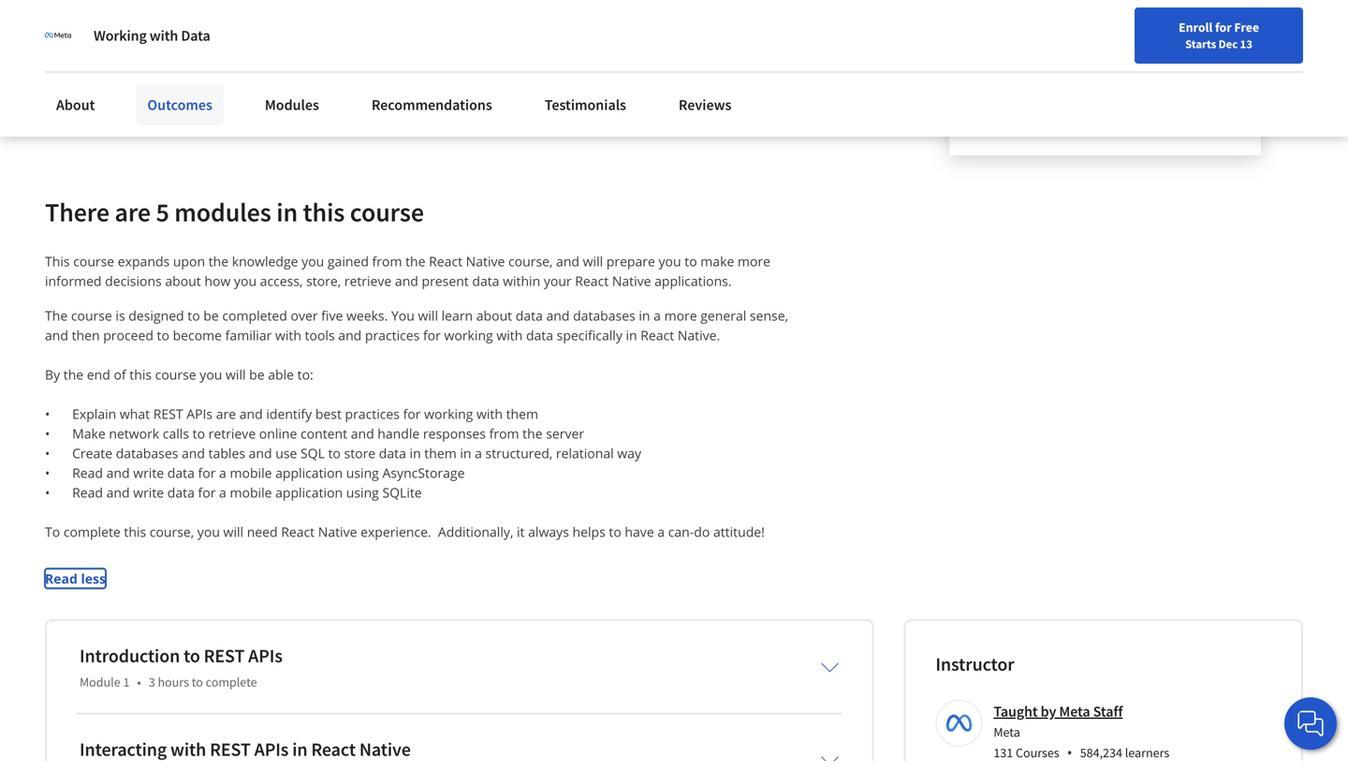 Task type: locate. For each thing, give the bounding box(es) containing it.
1 horizontal spatial about
[[477, 307, 512, 325]]

them up structured,
[[506, 405, 539, 423]]

complete right hours
[[206, 674, 257, 691]]

practices down "you" in the left of the page
[[365, 327, 420, 344]]

from inside this course expands upon the knowledge you gained from the react native course, and will prepare you to make more informed decisions about how you access, store, retrieve and present data within your react native applications.
[[372, 253, 402, 270]]

1 vertical spatial apis
[[248, 645, 283, 668]]

modules
[[265, 96, 319, 114]]

0 vertical spatial are
[[115, 196, 151, 229]]

in up knowledge
[[277, 196, 298, 229]]

calls
[[163, 425, 189, 443]]

1 vertical spatial databases
[[116, 445, 178, 462]]

to up applications.
[[685, 253, 697, 270]]

mobile down 'tables'
[[230, 464, 272, 482]]

this
[[105, 57, 128, 76], [303, 196, 345, 229], [130, 366, 152, 384], [124, 523, 146, 541]]

then
[[72, 327, 100, 344]]

course, up within
[[509, 253, 553, 270]]

you left need
[[197, 523, 220, 541]]

and
[[229, 79, 253, 98], [556, 253, 580, 270], [395, 272, 419, 290], [547, 307, 570, 325], [45, 327, 68, 344], [338, 327, 362, 344], [240, 405, 263, 423], [351, 425, 374, 443], [182, 445, 205, 462], [249, 445, 272, 462], [106, 464, 130, 482], [106, 484, 130, 502]]

1 horizontal spatial course,
[[509, 253, 553, 270]]

to right hours
[[192, 674, 203, 691]]

using
[[346, 464, 379, 482], [346, 484, 379, 502]]

0 vertical spatial course,
[[509, 253, 553, 270]]

1 vertical spatial be
[[249, 366, 265, 384]]

will right "you" in the left of the page
[[418, 307, 438, 325]]

1 horizontal spatial meta
[[1060, 703, 1091, 721]]

tables
[[209, 445, 245, 462]]

structured,
[[486, 445, 553, 462]]

to up the media on the top left
[[197, 57, 210, 76]]

0 horizontal spatial apis
[[187, 405, 213, 423]]

complete right to
[[64, 523, 121, 541]]

1 vertical spatial meta
[[994, 724, 1021, 741]]

in down linkedin
[[256, 79, 268, 98]]

retrieve inside the course is designed to be completed over five weeks. you will learn about data and databases in a more general sense, and then proceed to become familiar with tools and practices for working with data specifically in react native. by the end of this course you will be able to: • explain what rest apis are and identify best practices for working with them • make network calls to retrieve online content and handle responses from the server • create databases and tables and use sql to store data in them in a structured, relational way • read and write data for a mobile application using asyncstorage • read and write data for a mobile application using sqlite to complete this course, you will need react native experience.  additionally, it always helps to have a can-do attitude!
[[209, 425, 256, 443]]

completed
[[222, 307, 287, 325]]

0 horizontal spatial databases
[[116, 445, 178, 462]]

your inside this course expands upon the knowledge you gained from the react native course, and will prepare you to make more informed decisions about how you access, store, retrieve and present data within your react native applications.
[[544, 272, 572, 290]]

server
[[546, 425, 585, 443]]

this
[[45, 253, 70, 270]]

meta
[[1060, 703, 1091, 721], [994, 724, 1021, 741]]

read
[[72, 464, 103, 482], [72, 484, 103, 502], [45, 570, 78, 588]]

0 horizontal spatial it
[[116, 79, 125, 98]]

0 vertical spatial them
[[506, 405, 539, 423]]

2 horizontal spatial your
[[544, 272, 572, 290]]

to right sql
[[328, 445, 341, 462]]

will down familiar
[[226, 366, 246, 384]]

2 horizontal spatial native
[[612, 272, 651, 290]]

are left 5
[[115, 196, 151, 229]]

2 vertical spatial read
[[45, 570, 78, 588]]

them down responses
[[425, 445, 457, 462]]

knowledge
[[232, 253, 298, 270]]

0 vertical spatial apis
[[187, 405, 213, 423]]

with down over
[[275, 327, 302, 344]]

0 horizontal spatial complete
[[64, 523, 121, 541]]

2 using from the top
[[346, 484, 379, 502]]

it
[[116, 79, 125, 98], [517, 523, 525, 541]]

1 vertical spatial more
[[665, 307, 697, 325]]

it left on
[[116, 79, 125, 98]]

you
[[391, 307, 415, 325]]

1 vertical spatial from
[[489, 425, 519, 443]]

1 vertical spatial about
[[477, 307, 512, 325]]

are up 'tables'
[[216, 405, 236, 423]]

•
[[45, 405, 50, 423], [45, 425, 50, 443], [45, 445, 50, 462], [45, 464, 50, 482], [45, 484, 50, 502], [137, 674, 141, 691]]

0 vertical spatial rest
[[153, 405, 183, 423]]

native left experience.
[[318, 523, 357, 541]]

testimonials link
[[534, 84, 638, 126]]

you down become
[[200, 366, 222, 384]]

will inside this course expands upon the knowledge you gained from the react native course, and will prepare you to make more informed decisions about how you access, store, retrieve and present data within your react native applications.
[[583, 253, 603, 270]]

0 vertical spatial using
[[346, 464, 379, 482]]

react down prepare
[[575, 272, 609, 290]]

complete inside the course is designed to be completed over five weeks. you will learn about data and databases in a more general sense, and then proceed to become familiar with tools and practices for working with data specifically in react native. by the end of this course you will be able to: • explain what rest apis are and identify best practices for working with them • make network calls to retrieve online content and handle responses from the server • create databases and tables and use sql to store data in them in a structured, relational way • read and write data for a mobile application using asyncstorage • read and write data for a mobile application using sqlite to complete this course, you will need react native experience.  additionally, it always helps to have a can-do attitude!
[[64, 523, 121, 541]]

0 horizontal spatial retrieve
[[209, 425, 256, 443]]

about right learn
[[477, 307, 512, 325]]

1 horizontal spatial be
[[249, 366, 265, 384]]

your down linkedin
[[271, 79, 299, 98]]

attitude!
[[714, 523, 765, 541]]

will left prepare
[[583, 253, 603, 270]]

to
[[197, 57, 210, 76], [685, 253, 697, 270], [188, 307, 200, 325], [157, 327, 169, 344], [193, 425, 205, 443], [328, 445, 341, 462], [609, 523, 622, 541], [184, 645, 200, 668], [192, 674, 203, 691]]

it inside the course is designed to be completed over five weeks. you will learn about data and databases in a more general sense, and then proceed to become familiar with tools and practices for working with data specifically in react native. by the end of this course you will be able to: • explain what rest apis are and identify best practices for working with them • make network calls to retrieve online content and handle responses from the server • create databases and tables and use sql to store data in them in a structured, relational way • read and write data for a mobile application using asyncstorage • read and write data for a mobile application using sqlite to complete this course, you will need react native experience.  additionally, it always helps to have a can-do attitude!
[[517, 523, 525, 541]]

1 horizontal spatial from
[[489, 425, 519, 443]]

this right add
[[105, 57, 128, 76]]

dec
[[1219, 37, 1238, 52]]

mobile up need
[[230, 484, 272, 502]]

expands
[[118, 253, 170, 270]]

react right need
[[281, 523, 315, 541]]

data
[[181, 26, 210, 45]]

1 horizontal spatial your
[[271, 79, 299, 98]]

to down designed
[[157, 327, 169, 344]]

retrieve inside this course expands upon the knowledge you gained from the react native course, and will prepare you to make more informed decisions about how you access, store, retrieve and present data within your react native applications.
[[344, 272, 392, 290]]

best
[[315, 405, 342, 423]]

for
[[1216, 19, 1232, 36], [423, 327, 441, 344], [403, 405, 421, 423], [198, 464, 216, 482], [198, 484, 216, 502]]

0 vertical spatial mobile
[[230, 464, 272, 482]]

review
[[386, 79, 427, 98]]

0 vertical spatial it
[[116, 79, 125, 98]]

more inside the course is designed to be completed over five weeks. you will learn about data and databases in a more general sense, and then proceed to become familiar with tools and practices for working with data specifically in react native. by the end of this course you will be able to: • explain what rest apis are and identify best practices for working with them • make network calls to retrieve online content and handle responses from the server • create databases and tables and use sql to store data in them in a structured, relational way • read and write data for a mobile application using asyncstorage • read and write data for a mobile application using sqlite to complete this course, you will need react native experience.  additionally, it always helps to have a can-do attitude!
[[665, 307, 697, 325]]

about down the upon
[[165, 272, 201, 290]]

databases up specifically
[[573, 307, 636, 325]]

decisions
[[105, 272, 162, 290]]

1 vertical spatial using
[[346, 484, 379, 502]]

more up native.
[[665, 307, 697, 325]]

1 vertical spatial read
[[72, 484, 103, 502]]

your
[[213, 57, 242, 76], [271, 79, 299, 98], [544, 272, 572, 290]]

network
[[109, 425, 159, 443]]

0 vertical spatial read
[[72, 464, 103, 482]]

1 horizontal spatial apis
[[248, 645, 283, 668]]

with down within
[[497, 327, 523, 344]]

the up present
[[406, 253, 426, 270]]

1 horizontal spatial them
[[506, 405, 539, 423]]

0 vertical spatial application
[[275, 464, 343, 482]]

write
[[133, 464, 164, 482], [133, 484, 164, 502]]

what
[[120, 405, 150, 423]]

course, inside this course expands upon the knowledge you gained from the react native course, and will prepare you to make more informed decisions about how you access, store, retrieve and present data within your react native applications.
[[509, 253, 553, 270]]

be left able
[[249, 366, 265, 384]]

course, inside the course is designed to be completed over five weeks. you will learn about data and databases in a more general sense, and then proceed to become familiar with tools and practices for working with data specifically in react native. by the end of this course you will be able to: • explain what rest apis are and identify best practices for working with them • make network calls to retrieve online content and handle responses from the server • create databases and tables and use sql to store data in them in a structured, relational way • read and write data for a mobile application using asyncstorage • read and write data for a mobile application using sqlite to complete this course, you will need react native experience.  additionally, it always helps to have a can-do attitude!
[[150, 523, 194, 541]]

1 horizontal spatial more
[[738, 253, 771, 270]]

meta down taught
[[994, 724, 1021, 741]]

1 vertical spatial mobile
[[230, 484, 272, 502]]

course up informed
[[73, 253, 114, 270]]

1 horizontal spatial it
[[517, 523, 525, 541]]

to
[[45, 523, 60, 541]]

share
[[77, 79, 113, 98]]

react left native.
[[641, 327, 675, 344]]

1 vertical spatial write
[[133, 484, 164, 502]]

be up become
[[204, 307, 219, 325]]

there are 5 modules in this course
[[45, 196, 424, 229]]

and inside add this credential to your linkedin profile, resume, or cv share it on social media and in your performance review
[[229, 79, 253, 98]]

hours
[[158, 674, 189, 691]]

0 horizontal spatial native
[[318, 523, 357, 541]]

performance
[[302, 79, 383, 98]]

from up structured,
[[489, 425, 519, 443]]

1 vertical spatial it
[[517, 523, 525, 541]]

the right by
[[63, 366, 84, 384]]

practices up handle
[[345, 405, 400, 423]]

0 vertical spatial your
[[213, 57, 242, 76]]

meta right by
[[1060, 703, 1091, 721]]

1 application from the top
[[275, 464, 343, 482]]

databases down "network"
[[116, 445, 178, 462]]

application
[[275, 464, 343, 482], [275, 484, 343, 502]]

of
[[114, 366, 126, 384]]

0 vertical spatial about
[[165, 272, 201, 290]]

1 vertical spatial native
[[612, 272, 651, 290]]

your up the media on the top left
[[213, 57, 242, 76]]

use
[[276, 445, 297, 462]]

by
[[45, 366, 60, 384]]

0 vertical spatial native
[[466, 253, 505, 270]]

to:
[[298, 366, 314, 384]]

career
[[152, 7, 223, 40]]

1 vertical spatial are
[[216, 405, 236, 423]]

1 horizontal spatial rest
[[204, 645, 245, 668]]

working down learn
[[444, 327, 493, 344]]

about inside this course expands upon the knowledge you gained from the react native course, and will prepare you to make more informed decisions about how you access, store, retrieve and present data within your react native applications.
[[165, 272, 201, 290]]

in down prepare
[[639, 307, 651, 325]]

working up responses
[[424, 405, 473, 423]]

make
[[701, 253, 735, 270]]

weeks.
[[347, 307, 388, 325]]

from right gained
[[372, 253, 402, 270]]

2 vertical spatial native
[[318, 523, 357, 541]]

native.
[[678, 327, 720, 344]]

1 vertical spatial retrieve
[[209, 425, 256, 443]]

will
[[583, 253, 603, 270], [418, 307, 438, 325], [226, 366, 246, 384], [223, 523, 244, 541]]

data inside this course expands upon the knowledge you gained from the react native course, and will prepare you to make more informed decisions about how you access, store, retrieve and present data within your react native applications.
[[472, 272, 500, 290]]

make
[[72, 425, 106, 443]]

course down become
[[155, 366, 196, 384]]

1 horizontal spatial complete
[[206, 674, 257, 691]]

0 vertical spatial write
[[133, 464, 164, 482]]

0 vertical spatial be
[[204, 307, 219, 325]]

sql
[[301, 445, 325, 462]]

1
[[123, 674, 130, 691]]

enroll for free starts dec 13
[[1179, 19, 1260, 52]]

1 vertical spatial application
[[275, 484, 343, 502]]

recommendations link
[[360, 84, 504, 126]]

course, left need
[[150, 523, 194, 541]]

more inside this course expands upon the knowledge you gained from the react native course, and will prepare you to make more informed decisions about how you access, store, retrieve and present data within your react native applications.
[[738, 253, 771, 270]]

certificate
[[228, 7, 341, 40]]

native up within
[[466, 253, 505, 270]]

0 horizontal spatial meta
[[994, 724, 1021, 741]]

reviews
[[679, 96, 732, 114]]

for inside "enroll for free starts dec 13"
[[1216, 19, 1232, 36]]

them
[[506, 405, 539, 423], [425, 445, 457, 462]]

free
[[1235, 19, 1260, 36]]

apis inside the course is designed to be completed over five weeks. you will learn about data and databases in a more general sense, and then proceed to become familiar with tools and practices for working with data specifically in react native. by the end of this course you will be able to: • explain what rest apis are and identify best practices for working with them • make network calls to retrieve online content and handle responses from the server • create databases and tables and use sql to store data in them in a structured, relational way • read and write data for a mobile application using asyncstorage • read and write data for a mobile application using sqlite to complete this course, you will need react native experience.  additionally, it always helps to have a can-do attitude!
[[187, 405, 213, 423]]

mobile
[[230, 464, 272, 482], [230, 484, 272, 502]]

to inside add this credential to your linkedin profile, resume, or cv share it on social media and in your performance review
[[197, 57, 210, 76]]

0 vertical spatial complete
[[64, 523, 121, 541]]

read inside button
[[45, 570, 78, 588]]

identify
[[266, 405, 312, 423]]

0 horizontal spatial about
[[165, 272, 201, 290]]

to inside this course expands upon the knowledge you gained from the react native course, and will prepare you to make more informed decisions about how you access, store, retrieve and present data within your react native applications.
[[685, 253, 697, 270]]

react
[[429, 253, 463, 270], [575, 272, 609, 290], [641, 327, 675, 344], [281, 523, 315, 541]]

coursera image
[[22, 15, 141, 45]]

2 vertical spatial your
[[544, 272, 572, 290]]

1 horizontal spatial native
[[466, 253, 505, 270]]

need
[[247, 523, 278, 541]]

0 vertical spatial databases
[[573, 307, 636, 325]]

this up gained
[[303, 196, 345, 229]]

2 mobile from the top
[[230, 484, 272, 502]]

1 horizontal spatial are
[[216, 405, 236, 423]]

show notifications image
[[1131, 23, 1153, 46]]

0 vertical spatial from
[[372, 253, 402, 270]]

apis
[[187, 405, 213, 423], [248, 645, 283, 668]]

have
[[625, 523, 654, 541]]

in down responses
[[460, 445, 472, 462]]

on
[[128, 79, 144, 98]]

menu item
[[991, 19, 1111, 80]]

0 vertical spatial retrieve
[[344, 272, 392, 290]]

more right make
[[738, 253, 771, 270]]

this right of
[[130, 366, 152, 384]]

about
[[165, 272, 201, 290], [477, 307, 512, 325]]

0 vertical spatial more
[[738, 253, 771, 270]]

chat with us image
[[1296, 709, 1326, 739]]

with
[[150, 26, 178, 45], [275, 327, 302, 344], [497, 327, 523, 344], [477, 405, 503, 423]]

is
[[116, 307, 125, 325]]

more
[[738, 253, 771, 270], [665, 307, 697, 325]]

introduction
[[80, 645, 180, 668]]

1 horizontal spatial databases
[[573, 307, 636, 325]]

add this credential to your linkedin profile, resume, or cv share it on social media and in your performance review
[[77, 57, 435, 98]]

0 horizontal spatial from
[[372, 253, 402, 270]]

native down prepare
[[612, 272, 651, 290]]

0 horizontal spatial more
[[665, 307, 697, 325]]

1 vertical spatial them
[[425, 445, 457, 462]]

outcomes
[[147, 96, 213, 114]]

asyncstorage
[[383, 464, 465, 482]]

always
[[528, 523, 569, 541]]

earn
[[77, 7, 129, 40]]

0 horizontal spatial rest
[[153, 405, 183, 423]]

to left "have"
[[609, 523, 622, 541]]

your right within
[[544, 272, 572, 290]]

1 vertical spatial complete
[[206, 674, 257, 691]]

0 horizontal spatial them
[[425, 445, 457, 462]]

in
[[256, 79, 268, 98], [277, 196, 298, 229], [639, 307, 651, 325], [626, 327, 638, 344], [410, 445, 421, 462], [460, 445, 472, 462]]

2 application from the top
[[275, 484, 343, 502]]

the
[[209, 253, 229, 270], [406, 253, 426, 270], [63, 366, 84, 384], [523, 425, 543, 443]]

profile,
[[302, 57, 346, 76]]

1 horizontal spatial retrieve
[[344, 272, 392, 290]]

1 using from the top
[[346, 464, 379, 482]]

it inside add this credential to your linkedin profile, resume, or cv share it on social media and in your performance review
[[116, 79, 125, 98]]

retrieve up 'tables'
[[209, 425, 256, 443]]

you right how
[[234, 272, 257, 290]]

1 vertical spatial rest
[[204, 645, 245, 668]]

it left always
[[517, 523, 525, 541]]

0 horizontal spatial course,
[[150, 523, 194, 541]]

retrieve down gained
[[344, 272, 392, 290]]

1 vertical spatial course,
[[150, 523, 194, 541]]

are inside the course is designed to be completed over five weeks. you will learn about data and databases in a more general sense, and then proceed to become familiar with tools and practices for working with data specifically in react native. by the end of this course you will be able to: • explain what rest apis are and identify best practices for working with them • make network calls to retrieve online content and handle responses from the server • create databases and tables and use sql to store data in them in a structured, relational way • read and write data for a mobile application using asyncstorage • read and write data for a mobile application using sqlite to complete this course, you will need react native experience.  additionally, it always helps to have a can-do attitude!
[[216, 405, 236, 423]]



Task type: vqa. For each thing, say whether or not it's contained in the screenshot.
APIs
yes



Task type: describe. For each thing, give the bounding box(es) containing it.
1 vertical spatial your
[[271, 79, 299, 98]]

3
[[149, 674, 155, 691]]

how
[[205, 272, 231, 290]]

by
[[1041, 703, 1057, 721]]

1 vertical spatial working
[[424, 405, 473, 423]]

will left need
[[223, 523, 244, 541]]

less
[[81, 570, 106, 588]]

credential
[[131, 57, 194, 76]]

earn a career certificate
[[77, 7, 341, 40]]

way
[[618, 445, 642, 462]]

module
[[80, 674, 121, 691]]

the up how
[[209, 253, 229, 270]]

explain
[[72, 405, 116, 423]]

about inside the course is designed to be completed over five weeks. you will learn about data and databases in a more general sense, and then proceed to become familiar with tools and practices for working with data specifically in react native. by the end of this course you will be able to: • explain what rest apis are and identify best practices for working with them • make network calls to retrieve online content and handle responses from the server • create databases and tables and use sql to store data in them in a structured, relational way • read and write data for a mobile application using asyncstorage • read and write data for a mobile application using sqlite to complete this course, you will need react native experience.  additionally, it always helps to have a can-do attitude!
[[477, 307, 512, 325]]

2 write from the top
[[133, 484, 164, 502]]

present
[[422, 272, 469, 290]]

native inside the course is designed to be completed over five weeks. you will learn about data and databases in a more general sense, and then proceed to become familiar with tools and practices for working with data specifically in react native. by the end of this course you will be able to: • explain what rest apis are and identify best practices for working with them • make network calls to retrieve online content and handle responses from the server • create databases and tables and use sql to store data in them in a structured, relational way • read and write data for a mobile application using asyncstorage • read and write data for a mobile application using sqlite to complete this course, you will need react native experience.  additionally, it always helps to have a can-do attitude!
[[318, 523, 357, 541]]

rest inside the course is designed to be completed over five weeks. you will learn about data and databases in a more general sense, and then proceed to become familiar with tools and practices for working with data specifically in react native. by the end of this course you will be able to: • explain what rest apis are and identify best practices for working with them • make network calls to retrieve online content and handle responses from the server • create databases and tables and use sql to store data in them in a structured, relational way • read and write data for a mobile application using asyncstorage • read and write data for a mobile application using sqlite to complete this course, you will need react native experience.  additionally, it always helps to have a can-do attitude!
[[153, 405, 183, 423]]

helps
[[573, 523, 606, 541]]

end
[[87, 366, 110, 384]]

able
[[268, 366, 294, 384]]

recommendations
[[372, 96, 492, 114]]

add
[[77, 57, 102, 76]]

course inside this course expands upon the knowledge you gained from the react native course, and will prepare you to make more informed decisions about how you access, store, retrieve and present data within your react native applications.
[[73, 253, 114, 270]]

more for a
[[665, 307, 697, 325]]

with up credential
[[150, 26, 178, 45]]

experience.
[[361, 523, 431, 541]]

to up become
[[188, 307, 200, 325]]

online
[[259, 425, 297, 443]]

you up applications.
[[659, 253, 682, 270]]

this course expands upon the knowledge you gained from the react native course, and will prepare you to make more informed decisions about how you access, store, retrieve and present data within your react native applications.
[[45, 253, 774, 290]]

this inside add this credential to your linkedin profile, resume, or cv share it on social media and in your performance review
[[105, 57, 128, 76]]

linkedin
[[245, 57, 299, 76]]

0 horizontal spatial are
[[115, 196, 151, 229]]

0 vertical spatial practices
[[365, 327, 420, 344]]

tools
[[305, 327, 335, 344]]

within
[[503, 272, 541, 290]]

gained
[[328, 253, 369, 270]]

resume,
[[349, 57, 400, 76]]

reviews link
[[668, 84, 743, 126]]

learn
[[442, 307, 473, 325]]

relational
[[556, 445, 614, 462]]

the course is designed to be completed over five weeks. you will learn about data and databases in a more general sense, and then proceed to become familiar with tools and practices for working with data specifically in react native. by the end of this course you will be able to: • explain what rest apis are and identify best practices for working with them • make network calls to retrieve online content and handle responses from the server • create databases and tables and use sql to store data in them in a structured, relational way • read and write data for a mobile application using asyncstorage • read and write data for a mobile application using sqlite to complete this course, you will need react native experience.  additionally, it always helps to have a can-do attitude!
[[45, 307, 792, 541]]

coursera career certificate image
[[950, 0, 1262, 155]]

sqlite
[[383, 484, 422, 502]]

starts
[[1186, 37, 1217, 52]]

1 vertical spatial practices
[[345, 405, 400, 423]]

access,
[[260, 272, 303, 290]]

create
[[72, 445, 112, 462]]

apis inside introduction to rest apis module 1 • 3 hours to complete
[[248, 645, 283, 668]]

0 horizontal spatial be
[[204, 307, 219, 325]]

taught by meta staff link
[[994, 703, 1123, 721]]

from inside the course is designed to be completed over five weeks. you will learn about data and databases in a more general sense, and then proceed to become familiar with tools and practices for working with data specifically in react native. by the end of this course you will be able to: • explain what rest apis are and identify best practices for working with them • make network calls to retrieve online content and handle responses from the server • create databases and tables and use sql to store data in them in a structured, relational way • read and write data for a mobile application using asyncstorage • read and write data for a mobile application using sqlite to complete this course, you will need react native experience.  additionally, it always helps to have a can-do attitude!
[[489, 425, 519, 443]]

• inside introduction to rest apis module 1 • 3 hours to complete
[[137, 674, 141, 691]]

to right "calls" at the left bottom
[[193, 425, 205, 443]]

about
[[56, 96, 95, 114]]

handle
[[378, 425, 420, 443]]

rest inside introduction to rest apis module 1 • 3 hours to complete
[[204, 645, 245, 668]]

course up gained
[[350, 196, 424, 229]]

designed
[[129, 307, 184, 325]]

cv
[[419, 57, 435, 76]]

in inside add this credential to your linkedin profile, resume, or cv share it on social media and in your performance review
[[256, 79, 268, 98]]

react up present
[[429, 253, 463, 270]]

meta image
[[45, 22, 71, 49]]

13
[[1241, 37, 1253, 52]]

taught
[[994, 703, 1038, 721]]

enroll
[[1179, 19, 1213, 36]]

informed
[[45, 272, 102, 290]]

1 mobile from the top
[[230, 464, 272, 482]]

additionally,
[[438, 523, 514, 541]]

upon
[[173, 253, 205, 270]]

in up asyncstorage
[[410, 445, 421, 462]]

staff
[[1094, 703, 1123, 721]]

five
[[321, 307, 343, 325]]

taught by meta staff image
[[939, 703, 980, 744]]

5
[[156, 196, 169, 229]]

taught by meta staff meta
[[994, 703, 1123, 741]]

social
[[147, 79, 183, 98]]

or
[[403, 57, 416, 76]]

can-
[[669, 523, 694, 541]]

responses
[[423, 425, 486, 443]]

0 horizontal spatial your
[[213, 57, 242, 76]]

to up hours
[[184, 645, 200, 668]]

proceed
[[103, 327, 154, 344]]

media
[[186, 79, 226, 98]]

0 vertical spatial meta
[[1060, 703, 1091, 721]]

you up store,
[[302, 253, 324, 270]]

general sense,
[[701, 307, 789, 325]]

in right specifically
[[626, 327, 638, 344]]

more for make
[[738, 253, 771, 270]]

testimonials
[[545, 96, 627, 114]]

working
[[94, 26, 147, 45]]

0 vertical spatial working
[[444, 327, 493, 344]]

instructor
[[936, 653, 1015, 676]]

over
[[291, 307, 318, 325]]

with up responses
[[477, 405, 503, 423]]

complete inside introduction to rest apis module 1 • 3 hours to complete
[[206, 674, 257, 691]]

this right to
[[124, 523, 146, 541]]

there
[[45, 196, 110, 229]]

1 write from the top
[[133, 464, 164, 482]]

about link
[[45, 84, 106, 126]]

working with data
[[94, 26, 210, 45]]

become
[[173, 327, 222, 344]]

content
[[301, 425, 348, 443]]

familiar
[[225, 327, 272, 344]]

read less button
[[45, 569, 106, 589]]

the up structured,
[[523, 425, 543, 443]]

course up then
[[71, 307, 112, 325]]

specifically
[[557, 327, 623, 344]]

introduction to rest apis module 1 • 3 hours to complete
[[80, 645, 283, 691]]



